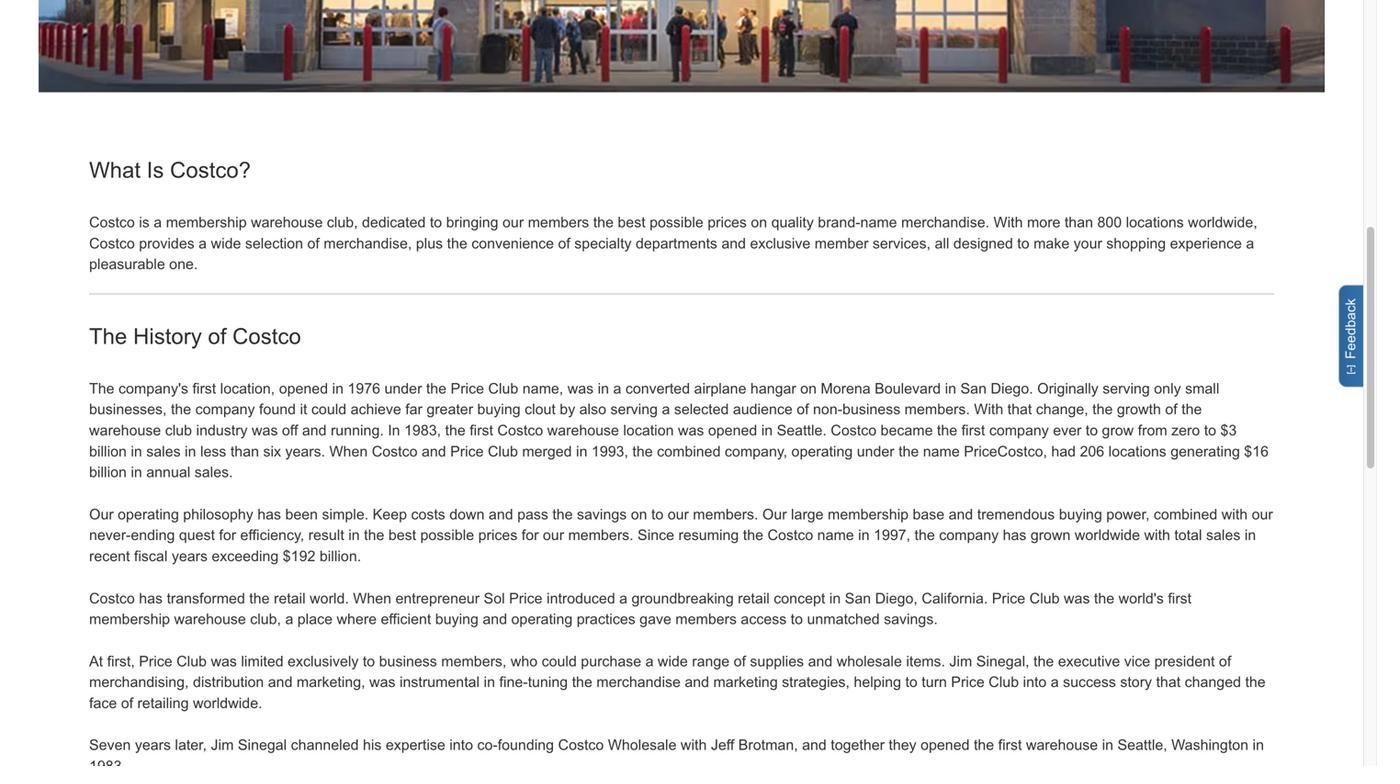 Task type: vqa. For each thing, say whether or not it's contained in the screenshot.
bottommost under
yes



Task type: locate. For each thing, give the bounding box(es) containing it.
on up non-
[[801, 380, 817, 397]]

best
[[618, 214, 646, 231], [389, 527, 416, 544]]

been
[[285, 506, 318, 523]]

was inside costco has transformed the retail world. when entrepreneur sol price introduced a groundbreaking retail concept in san diego, california. price club was the world's first membership warehouse club, a place where efficient buying and operating practices gave members access to unmatched savings.
[[1064, 590, 1090, 607]]

locations down from on the bottom
[[1109, 443, 1167, 460]]

than inside costco is a membership warehouse club, dedicated to bringing our members the best possible prices on quality brand-name merchandise. with more than 800 locations worldwide, costco provides a wide selection of merchandise, plus the convenience of specialty departments and exclusive member services, all designed to make your shopping experience a pleasurable one.
[[1065, 214, 1094, 231]]

range
[[692, 653, 730, 670]]

industry
[[196, 422, 248, 439]]

years inside our operating philosophy has been simple. keep costs down and pass the savings on to our members. our large membership base and tremendous buying power, combined with our never-ending quest for efficiency, result in the best possible prices for our members. since resuming the costco name in 1997, the company has grown worldwide with total sales in recent fiscal years exceeding $192 billion.
[[172, 548, 208, 565]]

with inside the company's first location, opened in 1976 under the price club name, was in a converted airplane hangar on morena boulevard in san diego. originally serving only small businesses, the company found it could achieve far greater buying clout by also serving a selected audience of non-business members. with that change, the growth of the warehouse club industry was off and running. in 1983, the first costco warehouse location was opened in seattle. costco became the first company ever to grow from zero to $3 billion in sales in less than six years. when costco and price club merged in 1993, the combined company, operating under the name pricecostco, had 206 locations generating $16 billion in annual sales.
[[974, 401, 1004, 418]]

jim right the items. at bottom right
[[950, 653, 973, 670]]

1 horizontal spatial sales
[[1207, 527, 1241, 544]]

1 vertical spatial members
[[676, 611, 737, 628]]

0 vertical spatial when
[[329, 443, 368, 460]]

billion down businesses,
[[89, 443, 127, 460]]

2 vertical spatial company
[[939, 527, 999, 544]]

first inside seven years later, jim sinegal channeled his expertise into co-founding costco wholesale with jeff brotman, and together they opened the first warehouse in seattle, washington in 1983.
[[999, 737, 1022, 754]]

in left 1993,
[[576, 443, 588, 460]]

to left make
[[1018, 235, 1030, 252]]

buying inside the company's first location, opened in 1976 under the price club name, was in a converted airplane hangar on morena boulevard in san diego. originally serving only small businesses, the company found it could achieve far greater buying clout by also serving a selected audience of non-business members. with that change, the growth of the warehouse club industry was off and running. in 1983, the first costco warehouse location was opened in seattle. costco became the first company ever to grow from zero to $3 billion in sales in less than six years. when costco and price club merged in 1993, the combined company, operating under the name pricecostco, had 206 locations generating $16 billion in annual sales.
[[477, 401, 521, 418]]

0 horizontal spatial for
[[219, 527, 236, 544]]

our down pass
[[543, 527, 564, 544]]

the up grow
[[1093, 401, 1113, 418]]

800
[[1098, 214, 1122, 231]]

the inside the company's first location, opened in 1976 under the price club name, was in a converted airplane hangar on morena boulevard in san diego. originally serving only small businesses, the company found it could achieve far greater buying clout by also serving a selected audience of non-business members. with that change, the growth of the warehouse club industry was off and running. in 1983, the first costco warehouse location was opened in seattle. costco became the first company ever to grow from zero to $3 billion in sales in less than six years. when costco and price club merged in 1993, the combined company, operating under the name pricecostco, had 206 locations generating $16 billion in annual sales.
[[89, 380, 114, 397]]

into
[[1023, 674, 1047, 691], [450, 737, 473, 754]]

with up designed
[[994, 214, 1023, 231]]

0 vertical spatial jim
[[950, 653, 973, 670]]

0 vertical spatial locations
[[1126, 214, 1184, 231]]

serving up location
[[611, 401, 658, 418]]

0 vertical spatial prices
[[708, 214, 747, 231]]

on up 'since'
[[631, 506, 647, 523]]

recent
[[89, 548, 130, 565]]

0 horizontal spatial opened
[[279, 380, 328, 397]]

wide inside costco is a membership warehouse club, dedicated to bringing our members the best possible prices on quality brand-name merchandise. with more than 800 locations worldwide, costco provides a wide selection of merchandise, plus the convenience of specialty departments and exclusive member services, all designed to make your shopping experience a pleasurable one.
[[211, 235, 241, 252]]

a right is
[[154, 214, 162, 231]]

0 vertical spatial wide
[[211, 235, 241, 252]]

retail up access
[[738, 590, 770, 607]]

location
[[623, 422, 674, 439]]

philosophy
[[183, 506, 253, 523]]

0 vertical spatial san
[[961, 380, 987, 397]]

0 vertical spatial club,
[[327, 214, 358, 231]]

was
[[568, 380, 594, 397], [252, 422, 278, 439], [678, 422, 704, 439], [1064, 590, 1090, 607], [211, 653, 237, 670], [369, 674, 396, 691]]

1 horizontal spatial our
[[763, 506, 787, 523]]

total
[[1175, 527, 1203, 544]]

costco up pleasurable at the left top of page
[[89, 235, 135, 252]]

into left co-
[[450, 737, 473, 754]]

warehouse inside costco has transformed the retail world. when entrepreneur sol price introduced a groundbreaking retail concept in san diego, california. price club was the world's first membership warehouse club, a place where efficient buying and operating practices gave members access to unmatched savings.
[[174, 611, 246, 628]]

2 horizontal spatial name
[[923, 443, 960, 460]]

for down pass
[[522, 527, 539, 544]]

could up tuning
[[542, 653, 577, 670]]

1 vertical spatial could
[[542, 653, 577, 670]]

1 vertical spatial jim
[[211, 737, 234, 754]]

with down $16
[[1222, 506, 1248, 523]]

1 vertical spatial buying
[[1059, 506, 1103, 523]]

wholesale
[[608, 737, 677, 754]]

combined inside our operating philosophy has been simple. keep costs down and pass the savings on to our members. our large membership base and tremendous buying power, combined with our never-ending quest for efficiency, result in the best possible prices for our members. since resuming the costco name in 1997, the company has grown worldwide with total sales in recent fiscal years exceeding $192 billion.
[[1154, 506, 1218, 523]]

1 vertical spatial sales
[[1207, 527, 1241, 544]]

locations
[[1126, 214, 1184, 231], [1109, 443, 1167, 460]]

buying up worldwide
[[1059, 506, 1103, 523]]

warehouse down the also
[[547, 422, 619, 439]]

0 horizontal spatial under
[[385, 380, 422, 397]]

best up specialty
[[618, 214, 646, 231]]

2 vertical spatial operating
[[511, 611, 573, 628]]

0 horizontal spatial that
[[1008, 401, 1032, 418]]

membership
[[166, 214, 247, 231], [828, 506, 909, 523], [89, 611, 170, 628]]

0 vertical spatial buying
[[477, 401, 521, 418]]

seven
[[89, 737, 131, 754]]

to up 206 on the right
[[1086, 422, 1098, 439]]

first inside costco has transformed the retail world. when entrepreneur sol price introduced a groundbreaking retail concept in san diego, california. price club was the world's first membership warehouse club, a place where efficient buying and operating practices gave members access to unmatched savings.
[[1168, 590, 1192, 607]]

retail
[[274, 590, 306, 607], [738, 590, 770, 607]]

specialty
[[575, 235, 632, 252]]

2 horizontal spatial operating
[[792, 443, 853, 460]]

1 horizontal spatial could
[[542, 653, 577, 670]]

grown
[[1031, 527, 1071, 544]]

1 our from the left
[[89, 506, 114, 523]]

members inside costco has transformed the retail world. when entrepreneur sol price introduced a groundbreaking retail concept in san diego, california. price club was the world's first membership warehouse club, a place where efficient buying and operating practices gave members access to unmatched savings.
[[676, 611, 737, 628]]

exceeding
[[212, 548, 279, 565]]

costco has transformed the retail world. when entrepreneur sol price introduced a groundbreaking retail concept in san diego, california. price club was the world's first membership warehouse club, a place where efficient buying and operating practices gave members access to unmatched savings.
[[89, 590, 1192, 628]]

the up businesses,
[[89, 380, 114, 397]]

best inside costco is a membership warehouse club, dedicated to bringing our members the best possible prices on quality brand-name merchandise. with more than 800 locations worldwide, costco provides a wide selection of merchandise, plus the convenience of specialty departments and exclusive member services, all designed to make your shopping experience a pleasurable one.
[[618, 214, 646, 231]]

costco?
[[170, 158, 251, 183]]

fine-
[[499, 674, 528, 691]]

the down base
[[915, 527, 935, 544]]

than
[[1065, 214, 1094, 231], [231, 443, 259, 460]]

fiscal
[[134, 548, 168, 565]]

club left name, on the left
[[488, 380, 519, 397]]

0 vertical spatial years
[[172, 548, 208, 565]]

2 billion from the top
[[89, 464, 127, 481]]

1 the from the top
[[89, 324, 127, 349]]

limited
[[241, 653, 284, 670]]

seven years later, jim sinegal channeled his expertise into co-founding costco wholesale with jeff brotman, and together they opened the first warehouse in seattle, washington in 1983.
[[89, 737, 1264, 766]]

worldwide
[[1075, 527, 1140, 544]]

1 vertical spatial wide
[[658, 653, 688, 670]]

0 vertical spatial members.
[[905, 401, 970, 418]]

0 horizontal spatial possible
[[420, 527, 474, 544]]

buying inside our operating philosophy has been simple. keep costs down and pass the savings on to our members. our large membership base and tremendous buying power, combined with our never-ending quest for efficiency, result in the best possible prices for our members. since resuming the costco name in 1997, the company has grown worldwide with total sales in recent fiscal years exceeding $192 billion.
[[1059, 506, 1103, 523]]

in
[[332, 380, 344, 397], [598, 380, 609, 397], [945, 380, 957, 397], [762, 422, 773, 439], [131, 443, 142, 460], [185, 443, 196, 460], [576, 443, 588, 460], [131, 464, 142, 481], [348, 527, 360, 544], [858, 527, 870, 544], [1245, 527, 1256, 544], [830, 590, 841, 607], [484, 674, 495, 691], [1102, 737, 1114, 754], [1253, 737, 1264, 754]]

0 vertical spatial business
[[843, 401, 901, 418]]

with inside costco is a membership warehouse club, dedicated to bringing our members the best possible prices on quality brand-name merchandise. with more than 800 locations worldwide, costco provides a wide selection of merchandise, plus the convenience of specialty departments and exclusive member services, all designed to make your shopping experience a pleasurable one.
[[994, 214, 1023, 231]]

1 horizontal spatial operating
[[511, 611, 573, 628]]

on up exclusive
[[751, 214, 767, 231]]

sinegal,
[[977, 653, 1030, 670]]

1 vertical spatial than
[[231, 443, 259, 460]]

place
[[298, 611, 333, 628]]

our
[[89, 506, 114, 523], [763, 506, 787, 523]]

name down large
[[818, 527, 854, 544]]

business up the "instrumental"
[[379, 653, 437, 670]]

less
[[200, 443, 226, 460]]

2 vertical spatial has
[[139, 590, 163, 607]]

has down fiscal
[[139, 590, 163, 607]]

1 horizontal spatial under
[[857, 443, 895, 460]]

with left 'jeff'
[[681, 737, 707, 754]]

merchandise,
[[324, 235, 412, 252]]

the down exceeding
[[249, 590, 270, 607]]

than inside the company's first location, opened in 1976 under the price club name, was in a converted airplane hangar on morena boulevard in san diego. originally serving only small businesses, the company found it could achieve far greater buying clout by also serving a selected audience of non-business members. with that change, the growth of the warehouse club industry was off and running. in 1983, the first costco warehouse location was opened in seattle. costco became the first company ever to grow from zero to $3 billion in sales in less than six years. when costco and price club merged in 1993, the combined company, operating under the name pricecostco, had 206 locations generating $16 billion in annual sales.
[[231, 443, 259, 460]]

converted
[[626, 380, 690, 397]]

could right it
[[311, 401, 347, 418]]

0 vertical spatial operating
[[792, 443, 853, 460]]

0 horizontal spatial our
[[89, 506, 114, 523]]

company
[[195, 401, 255, 418], [990, 422, 1049, 439], [939, 527, 999, 544]]

members inside costco is a membership warehouse club, dedicated to bringing our members the best possible prices on quality brand-name merchandise. with more than 800 locations worldwide, costco provides a wide selection of merchandise, plus the convenience of specialty departments and exclusive member services, all designed to make your shopping experience a pleasurable one.
[[528, 214, 589, 231]]

jim inside seven years later, jim sinegal channeled his expertise into co-founding costco wholesale with jeff brotman, and together they opened the first warehouse in seattle, washington in 1983.
[[211, 737, 234, 754]]

combined inside the company's first location, opened in 1976 under the price club name, was in a converted airplane hangar on morena boulevard in san diego. originally serving only small businesses, the company found it could achieve far greater buying clout by also serving a selected audience of non-business members. with that change, the growth of the warehouse club industry was off and running. in 1983, the first costco warehouse location was opened in seattle. costco became the first company ever to grow from zero to $3 billion in sales in less than six years. when costco and price club merged in 1993, the combined company, operating under the name pricecostco, had 206 locations generating $16 billion in annual sales.
[[657, 443, 721, 460]]

1 horizontal spatial prices
[[708, 214, 747, 231]]

1 horizontal spatial years
[[172, 548, 208, 565]]

0 vertical spatial possible
[[650, 214, 704, 231]]

the right resuming
[[743, 527, 764, 544]]

costco inside costco has transformed the retail world. when entrepreneur sol price introduced a groundbreaking retail concept in san diego, california. price club was the world's first membership warehouse club, a place where efficient buying and operating practices gave members access to unmatched savings.
[[89, 590, 135, 607]]

years left the later,
[[135, 737, 171, 754]]

of right selection at left top
[[307, 235, 320, 252]]

operating up ending on the left of the page
[[118, 506, 179, 523]]

in
[[388, 422, 400, 439]]

best inside our operating philosophy has been simple. keep costs down and pass the savings on to our members. our large membership base and tremendous buying power, combined with our never-ending quest for efficiency, result in the best possible prices for our members. since resuming the costco name in 1997, the company has grown worldwide with total sales in recent fiscal years exceeding $192 billion.
[[389, 527, 416, 544]]

2 vertical spatial with
[[681, 737, 707, 754]]

in up "unmatched"
[[830, 590, 841, 607]]

name down became at bottom
[[923, 443, 960, 460]]

0 vertical spatial that
[[1008, 401, 1032, 418]]

our up never-
[[89, 506, 114, 523]]

prices down down
[[478, 527, 518, 544]]

club down grown
[[1030, 590, 1060, 607]]

0 horizontal spatial name
[[818, 527, 854, 544]]

buying inside costco has transformed the retail world. when entrepreneur sol price introduced a groundbreaking retail concept in san diego, california. price club was the world's first membership warehouse club, a place where efficient buying and operating practices gave members access to unmatched savings.
[[435, 611, 479, 628]]

of
[[307, 235, 320, 252], [558, 235, 571, 252], [208, 324, 226, 349], [797, 401, 809, 418], [1166, 401, 1178, 418], [734, 653, 746, 670], [1219, 653, 1232, 670], [121, 695, 133, 712]]

membership up "first,"
[[89, 611, 170, 628]]

0 vertical spatial name
[[861, 214, 897, 231]]

2 vertical spatial buying
[[435, 611, 479, 628]]

worldwide.
[[193, 695, 262, 712]]

to inside our operating philosophy has been simple. keep costs down and pass the savings on to our members. our large membership base and tremendous buying power, combined with our never-ending quest for efficiency, result in the best possible prices for our members. since resuming the costco name in 1997, the company has grown worldwide with total sales in recent fiscal years exceeding $192 billion.
[[651, 506, 664, 523]]

of down "merchandising,"
[[121, 695, 133, 712]]

0 vertical spatial than
[[1065, 214, 1094, 231]]

0 horizontal spatial on
[[631, 506, 647, 523]]

1 vertical spatial that
[[1157, 674, 1181, 691]]

under down became at bottom
[[857, 443, 895, 460]]

zero
[[1172, 422, 1200, 439]]

costco inside our operating philosophy has been simple. keep costs down and pass the savings on to our members. our large membership base and tremendous buying power, combined with our never-ending quest for efficiency, result in the best possible prices for our members. since resuming the costco name in 1997, the company has grown worldwide with total sales in recent fiscal years exceeding $192 billion.
[[768, 527, 814, 544]]

2 vertical spatial name
[[818, 527, 854, 544]]

best down keep at bottom left
[[389, 527, 416, 544]]

at
[[89, 653, 103, 670]]

and down range at the right of the page
[[685, 674, 709, 691]]

possible inside costco is a membership warehouse club, dedicated to bringing our members the best possible prices on quality brand-name merchandise. with more than 800 locations worldwide, costco provides a wide selection of merchandise, plus the convenience of specialty departments and exclusive member services, all designed to make your shopping experience a pleasurable one.
[[650, 214, 704, 231]]

when down the running.
[[329, 443, 368, 460]]

1 horizontal spatial members.
[[693, 506, 759, 523]]

0 horizontal spatial club,
[[250, 611, 281, 628]]

simple.
[[322, 506, 369, 523]]

on inside costco is a membership warehouse club, dedicated to bringing our members the best possible prices on quality brand-name merchandise. with more than 800 locations worldwide, costco provides a wide selection of merchandise, plus the convenience of specialty departments and exclusive member services, all designed to make your shopping experience a pleasurable one.
[[751, 214, 767, 231]]

power,
[[1107, 506, 1150, 523]]

2 horizontal spatial members.
[[905, 401, 970, 418]]

club, inside costco has transformed the retail world. when entrepreneur sol price introduced a groundbreaking retail concept in san diego, california. price club was the world's first membership warehouse club, a place where efficient buying and operating practices gave members access to unmatched savings.
[[250, 611, 281, 628]]

1 vertical spatial best
[[389, 527, 416, 544]]

that down diego.
[[1008, 401, 1032, 418]]

1 horizontal spatial for
[[522, 527, 539, 544]]

location,
[[220, 380, 275, 397]]

1 vertical spatial years
[[135, 737, 171, 754]]

1 vertical spatial operating
[[118, 506, 179, 523]]

to down the concept at right
[[791, 611, 803, 628]]

costco down large
[[768, 527, 814, 544]]

has up efficiency,
[[258, 506, 281, 523]]

costco inside seven years later, jim sinegal channeled his expertise into co-founding costco wholesale with jeff brotman, and together they opened the first warehouse in seattle, washington in 1983.
[[558, 737, 604, 754]]

1 horizontal spatial than
[[1065, 214, 1094, 231]]

first right the 'world's'
[[1168, 590, 1192, 607]]

1 vertical spatial serving
[[611, 401, 658, 418]]

in left the seattle,
[[1102, 737, 1114, 754]]

0 vertical spatial with
[[994, 214, 1023, 231]]

0 vertical spatial with
[[1222, 506, 1248, 523]]

under up far
[[385, 380, 422, 397]]

could
[[311, 401, 347, 418], [542, 653, 577, 670]]

1 horizontal spatial best
[[618, 214, 646, 231]]

0 horizontal spatial retail
[[274, 590, 306, 607]]

0 horizontal spatial wide
[[211, 235, 241, 252]]

operating inside the company's first location, opened in 1976 under the price club name, was in a converted airplane hangar on morena boulevard in san diego. originally serving only small businesses, the company found it could achieve far greater buying clout by also serving a selected audience of non-business members. with that change, the growth of the warehouse club industry was off and running. in 1983, the first costco warehouse location was opened in seattle. costco became the first company ever to grow from zero to $3 billion in sales in less than six years. when costco and price club merged in 1993, the combined company, operating under the name pricecostco, had 206 locations generating $16 billion in annual sales.
[[792, 443, 853, 460]]

with
[[994, 214, 1023, 231], [974, 401, 1004, 418]]

wide left range at the right of the page
[[658, 653, 688, 670]]

2 the from the top
[[89, 380, 114, 397]]

in left less
[[185, 443, 196, 460]]

departments
[[636, 235, 718, 252]]

2 vertical spatial on
[[631, 506, 647, 523]]

club inside costco has transformed the retail world. when entrepreneur sol price introduced a groundbreaking retail concept in san diego, california. price club was the world's first membership warehouse club, a place where efficient buying and operating practices gave members access to unmatched savings.
[[1030, 590, 1060, 607]]

the right 'they'
[[974, 737, 994, 754]]

combined up total
[[1154, 506, 1218, 523]]

and inside seven years later, jim sinegal channeled his expertise into co-founding costco wholesale with jeff brotman, and together they opened the first warehouse in seattle, washington in 1983.
[[802, 737, 827, 754]]

0 horizontal spatial could
[[311, 401, 347, 418]]

1 for from the left
[[219, 527, 236, 544]]

and up years.
[[302, 422, 327, 439]]

a
[[154, 214, 162, 231], [199, 235, 207, 252], [1246, 235, 1255, 252], [613, 380, 622, 397], [662, 401, 670, 418], [620, 590, 628, 607], [285, 611, 293, 628], [646, 653, 654, 670], [1051, 674, 1059, 691]]

buying down entrepreneur at the left
[[435, 611, 479, 628]]

0 vertical spatial serving
[[1103, 380, 1150, 397]]

1 vertical spatial possible
[[420, 527, 474, 544]]

1 horizontal spatial serving
[[1103, 380, 1150, 397]]

the
[[89, 324, 127, 349], [89, 380, 114, 397]]

0 vertical spatial combined
[[657, 443, 721, 460]]

could inside the company's first location, opened in 1976 under the price club name, was in a converted airplane hangar on morena boulevard in san diego. originally serving only small businesses, the company found it could achieve far greater buying clout by also serving a selected audience of non-business members. with that change, the growth of the warehouse club industry was off and running. in 1983, the first costco warehouse location was opened in seattle. costco became the first company ever to grow from zero to $3 billion in sales in less than six years. when costco and price club merged in 1993, the combined company, operating under the name pricecostco, had 206 locations generating $16 billion in annual sales.
[[311, 401, 347, 418]]

convenience
[[472, 235, 554, 252]]

combined down selected on the bottom
[[657, 443, 721, 460]]

business inside at first, price club was limited exclusively to business members, who could purchase a wide range of supplies and wholesale items. jim sinegal, the executive vice president of merchandising, distribution and marketing, was instrumental in fine-tuning the merchandise and marketing strategies, helping to turn price club into a success story that changed the face of retailing worldwide.
[[379, 653, 437, 670]]

name inside costco is a membership warehouse club, dedicated to bringing our members the best possible prices on quality brand-name merchandise. with more than 800 locations worldwide, costco provides a wide selection of merchandise, plus the convenience of specialty departments and exclusive member services, all designed to make your shopping experience a pleasurable one.
[[861, 214, 897, 231]]

1 vertical spatial san
[[845, 590, 871, 607]]

costco down in
[[372, 443, 418, 460]]

1 vertical spatial business
[[379, 653, 437, 670]]

0 vertical spatial membership
[[166, 214, 247, 231]]

in left fine-
[[484, 674, 495, 691]]

1 horizontal spatial opened
[[708, 422, 757, 439]]

has
[[258, 506, 281, 523], [1003, 527, 1027, 544], [139, 590, 163, 607]]

executive
[[1058, 653, 1121, 670]]

company up industry
[[195, 401, 255, 418]]

club
[[488, 380, 519, 397], [488, 443, 518, 460], [1030, 590, 1060, 607], [177, 653, 207, 670], [989, 674, 1019, 691]]

billion.
[[320, 548, 361, 565]]

sales
[[146, 443, 181, 460], [1207, 527, 1241, 544]]

warehouse down transformed
[[174, 611, 246, 628]]

1 horizontal spatial business
[[843, 401, 901, 418]]

opened right 'they'
[[921, 737, 970, 754]]

president
[[1155, 653, 1215, 670]]

possible
[[650, 214, 704, 231], [420, 527, 474, 544]]

a down the worldwide, on the top of page
[[1246, 235, 1255, 252]]

first down sinegal,
[[999, 737, 1022, 754]]

2 vertical spatial opened
[[921, 737, 970, 754]]

0 vertical spatial billion
[[89, 443, 127, 460]]

0 horizontal spatial sales
[[146, 443, 181, 460]]

2 horizontal spatial on
[[801, 380, 817, 397]]

in inside at first, price club was limited exclusively to business members, who could purchase a wide range of supplies and wholesale items. jim sinegal, the executive vice president of merchandising, distribution and marketing, was instrumental in fine-tuning the merchandise and marketing strategies, helping to turn price club into a success story that changed the face of retailing worldwide.
[[484, 674, 495, 691]]

san up "unmatched"
[[845, 590, 871, 607]]

expertise
[[386, 737, 445, 754]]

costco down clout
[[498, 422, 543, 439]]

1 horizontal spatial members
[[676, 611, 737, 628]]

costco right founding
[[558, 737, 604, 754]]

0 horizontal spatial operating
[[118, 506, 179, 523]]

0 horizontal spatial best
[[389, 527, 416, 544]]

the up club
[[171, 401, 191, 418]]

members down the groundbreaking
[[676, 611, 737, 628]]

1 horizontal spatial on
[[751, 214, 767, 231]]

small
[[1186, 380, 1220, 397]]

billion left annual
[[89, 464, 127, 481]]

it
[[300, 401, 307, 418]]

company up pricecostco,
[[990, 422, 1049, 439]]

0 horizontal spatial business
[[379, 653, 437, 670]]

name,
[[523, 380, 564, 397]]

supplies
[[750, 653, 804, 670]]

sol
[[484, 590, 505, 607]]

price up greater
[[451, 380, 484, 397]]

0 horizontal spatial into
[[450, 737, 473, 754]]

retail up place
[[274, 590, 306, 607]]

1 vertical spatial prices
[[478, 527, 518, 544]]

0 horizontal spatial than
[[231, 443, 259, 460]]

the for the history of costco
[[89, 324, 127, 349]]

locations inside the company's first location, opened in 1976 under the price club name, was in a converted airplane hangar on morena boulevard in san diego. originally serving only small businesses, the company found it could achieve far greater buying clout by also serving a selected audience of non-business members. with that change, the growth of the warehouse club industry was off and running. in 1983, the first costco warehouse location was opened in seattle. costco became the first company ever to grow from zero to $3 billion in sales in less than six years. when costco and price club merged in 1993, the combined company, operating under the name pricecostco, had 206 locations generating $16 billion in annual sales.
[[1109, 443, 1167, 460]]

0 vertical spatial has
[[258, 506, 281, 523]]

0 vertical spatial sales
[[146, 443, 181, 460]]

that inside the company's first location, opened in 1976 under the price club name, was in a converted airplane hangar on morena boulevard in san diego. originally serving only small businesses, the company found it could achieve far greater buying clout by also serving a selected audience of non-business members. with that change, the growth of the warehouse club industry was off and running. in 1983, the first costco warehouse location was opened in seattle. costco became the first company ever to grow from zero to $3 billion in sales in less than six years. when costco and price club merged in 1993, the combined company, operating under the name pricecostco, had 206 locations generating $16 billion in annual sales.
[[1008, 401, 1032, 418]]

business down morena
[[843, 401, 901, 418]]

price up "merchandising,"
[[139, 653, 172, 670]]

0 horizontal spatial members
[[528, 214, 589, 231]]

1 vertical spatial membership
[[828, 506, 909, 523]]

1 vertical spatial has
[[1003, 527, 1027, 544]]

result
[[308, 527, 344, 544]]

in inside costco has transformed the retail world. when entrepreneur sol price introduced a groundbreaking retail concept in san diego, california. price club was the world's first membership warehouse club, a place where efficient buying and operating practices gave members access to unmatched savings.
[[830, 590, 841, 607]]

1 billion from the top
[[89, 443, 127, 460]]

0 horizontal spatial combined
[[657, 443, 721, 460]]

is
[[147, 158, 164, 183]]

than up your
[[1065, 214, 1094, 231]]

costs
[[411, 506, 446, 523]]

when up "where"
[[353, 590, 392, 607]]

services,
[[873, 235, 931, 252]]

buying
[[477, 401, 521, 418], [1059, 506, 1103, 523], [435, 611, 479, 628]]

2 vertical spatial members.
[[568, 527, 634, 544]]

was right marketing,
[[369, 674, 396, 691]]

1 horizontal spatial possible
[[650, 214, 704, 231]]

1 vertical spatial locations
[[1109, 443, 1167, 460]]

and inside costco is a membership warehouse club, dedicated to bringing our members the best possible prices on quality brand-name merchandise. with more than 800 locations worldwide, costco provides a wide selection of merchandise, plus the convenience of specialty departments and exclusive member services, all designed to make your shopping experience a pleasurable one.
[[722, 235, 746, 252]]

under
[[385, 380, 422, 397], [857, 443, 895, 460]]

to
[[430, 214, 442, 231], [1018, 235, 1030, 252], [1086, 422, 1098, 439], [1204, 422, 1217, 439], [651, 506, 664, 523], [791, 611, 803, 628], [363, 653, 375, 670], [906, 674, 918, 691]]

1 horizontal spatial jim
[[950, 653, 973, 670]]

wholesale
[[837, 653, 902, 670]]

serving
[[1103, 380, 1150, 397], [611, 401, 658, 418]]

members. up resuming
[[693, 506, 759, 523]]

they
[[889, 737, 917, 754]]

transformed
[[167, 590, 245, 607]]

0 horizontal spatial prices
[[478, 527, 518, 544]]

our
[[503, 214, 524, 231], [668, 506, 689, 523], [1252, 506, 1273, 523], [543, 527, 564, 544]]

$16
[[1245, 443, 1269, 460]]

washington
[[1172, 737, 1249, 754]]

warehouse up selection at left top
[[251, 214, 323, 231]]



Task type: describe. For each thing, give the bounding box(es) containing it.
1983.
[[89, 758, 126, 766]]

members. inside the company's first location, opened in 1976 under the price club name, was in a converted airplane hangar on morena boulevard in san diego. originally serving only small businesses, the company found it could achieve far greater buying clout by also serving a selected audience of non-business members. with that change, the growth of the warehouse club industry was off and running. in 1983, the first costco warehouse location was opened in seattle. costco became the first company ever to grow from zero to $3 billion in sales in less than six years. when costco and price club merged in 1993, the combined company, operating under the name pricecostco, had 206 locations generating $16 billion in annual sales.
[[905, 401, 970, 418]]

has inside costco has transformed the retail world. when entrepreneur sol price introduced a groundbreaking retail concept in san diego, california. price club was the world's first membership warehouse club, a place where efficient buying and operating practices gave members access to unmatched savings.
[[139, 590, 163, 607]]

and down limited
[[268, 674, 293, 691]]

of down only
[[1166, 401, 1178, 418]]

and up strategies,
[[808, 653, 833, 670]]

boulevard
[[875, 380, 941, 397]]

achieve
[[351, 401, 401, 418]]

merchandising,
[[89, 674, 189, 691]]

and left pass
[[489, 506, 513, 523]]

on inside our operating philosophy has been simple. keep costs down and pass the savings on to our members. our large membership base and tremendous buying power, combined with our never-ending quest for efficiency, result in the best possible prices for our members. since resuming the costco name in 1997, the company has grown worldwide with total sales in recent fiscal years exceeding $192 billion.
[[631, 506, 647, 523]]

jeff
[[711, 737, 735, 754]]

provides
[[139, 235, 195, 252]]

purchase
[[581, 653, 642, 670]]

in right boulevard at the right
[[945, 380, 957, 397]]

1 retail from the left
[[274, 590, 306, 607]]

2 horizontal spatial with
[[1222, 506, 1248, 523]]

tuning
[[528, 674, 568, 691]]

first down greater
[[470, 422, 493, 439]]

of up seattle.
[[797, 401, 809, 418]]

our operating philosophy has been simple. keep costs down and pass the savings on to our members. our large membership base and tremendous buying power, combined with our never-ending quest for efficiency, result in the best possible prices for our members. since resuming the costco name in 1997, the company has grown worldwide with total sales in recent fiscal years exceeding $192 billion.
[[89, 506, 1273, 565]]

1983,
[[404, 422, 441, 439]]

the down greater
[[445, 422, 466, 439]]

selected
[[674, 401, 729, 418]]

a left converted
[[613, 380, 622, 397]]

the right changed
[[1246, 674, 1266, 691]]

a down converted
[[662, 401, 670, 418]]

prices inside our operating philosophy has been simple. keep costs down and pass the savings on to our members. our large membership base and tremendous buying power, combined with our never-ending quest for efficiency, result in the best possible prices for our members. since resuming the costco name in 1997, the company has grown worldwide with total sales in recent fiscal years exceeding $192 billion.
[[478, 527, 518, 544]]

warehouse inside costco is a membership warehouse club, dedicated to bringing our members the best possible prices on quality brand-name merchandise. with more than 800 locations worldwide, costco provides a wide selection of merchandise, plus the convenience of specialty departments and exclusive member services, all designed to make your shopping experience a pleasurable one.
[[251, 214, 323, 231]]

1997,
[[874, 527, 911, 544]]

plus
[[416, 235, 443, 252]]

company inside our operating philosophy has been simple. keep costs down and pass the savings on to our members. our large membership base and tremendous buying power, combined with our never-ending quest for efficiency, result in the best possible prices for our members. since resuming the costco name in 1997, the company has grown worldwide with total sales in recent fiscal years exceeding $192 billion.
[[939, 527, 999, 544]]

annual
[[146, 464, 191, 481]]

in up the also
[[598, 380, 609, 397]]

the up zero
[[1182, 401, 1202, 418]]

vice
[[1125, 653, 1151, 670]]

quality
[[772, 214, 814, 231]]

when inside costco has transformed the retail world. when entrepreneur sol price introduced a groundbreaking retail concept in san diego, california. price club was the world's first membership warehouse club, a place where efficient buying and operating practices gave members access to unmatched savings.
[[353, 590, 392, 607]]

0 vertical spatial under
[[385, 380, 422, 397]]

to left $3
[[1204, 422, 1217, 439]]

could inside at first, price club was limited exclusively to business members, who could purchase a wide range of supplies and wholesale items. jim sinegal, the executive vice president of merchandising, distribution and marketing, was instrumental in fine-tuning the merchandise and marketing strategies, helping to turn price club into a success story that changed the face of retailing worldwide.
[[542, 653, 577, 670]]

1 horizontal spatial with
[[1145, 527, 1171, 544]]

our down $16
[[1252, 506, 1273, 523]]

diego,
[[875, 590, 918, 607]]

club up the distribution
[[177, 653, 207, 670]]

years inside seven years later, jim sinegal channeled his expertise into co-founding costco wholesale with jeff brotman, and together they opened the first warehouse in seattle, washington in 1983.
[[135, 737, 171, 754]]

make
[[1034, 235, 1070, 252]]

originally
[[1038, 380, 1099, 397]]

to up marketing,
[[363, 653, 375, 670]]

grow
[[1102, 422, 1134, 439]]

membership inside our operating philosophy has been simple. keep costs down and pass the savings on to our members. our large membership base and tremendous buying power, combined with our never-ending quest for efficiency, result in the best possible prices for our members. since resuming the costco name in 1997, the company has grown worldwide with total sales in recent fiscal years exceeding $192 billion.
[[828, 506, 909, 523]]

the left the 'world's'
[[1094, 590, 1115, 607]]

was up the distribution
[[211, 653, 237, 670]]

1976
[[348, 380, 380, 397]]

far
[[405, 401, 423, 418]]

the right became at bottom
[[937, 422, 958, 439]]

price right turn
[[951, 674, 985, 691]]

2 for from the left
[[522, 527, 539, 544]]

the up specialty
[[593, 214, 614, 231]]

merchandise.
[[902, 214, 990, 231]]

into inside at first, price club was limited exclusively to business members, who could purchase a wide range of supplies and wholesale items. jim sinegal, the executive vice president of merchandising, distribution and marketing, was instrumental in fine-tuning the merchandise and marketing strategies, helping to turn price club into a success story that changed the face of retailing worldwide.
[[1023, 674, 1047, 691]]

introduced
[[547, 590, 615, 607]]

items.
[[906, 653, 946, 670]]

what
[[89, 158, 141, 183]]

sinegal
[[238, 737, 287, 754]]

retailing
[[137, 695, 189, 712]]

in right total
[[1245, 527, 1256, 544]]

in left 1976
[[332, 380, 344, 397]]

later,
[[175, 737, 207, 754]]

of up changed
[[1219, 653, 1232, 670]]

0 horizontal spatial members.
[[568, 527, 634, 544]]

merged
[[522, 443, 572, 460]]

pass
[[517, 506, 549, 523]]

club left the merged
[[488, 443, 518, 460]]

members,
[[441, 653, 507, 670]]

of left specialty
[[558, 235, 571, 252]]

merchandise
[[597, 674, 681, 691]]

in down businesses,
[[131, 443, 142, 460]]

2 our from the left
[[763, 506, 787, 523]]

turn
[[922, 674, 947, 691]]

six
[[263, 443, 281, 460]]

running.
[[331, 422, 384, 439]]

also
[[580, 401, 607, 418]]

locations inside costco is a membership warehouse club, dedicated to bringing our members the best possible prices on quality brand-name merchandise. with more than 800 locations worldwide, costco provides a wide selection of merchandise, plus the convenience of specialty departments and exclusive member services, all designed to make your shopping experience a pleasurable one.
[[1126, 214, 1184, 231]]

changed
[[1185, 674, 1242, 691]]

to inside costco has transformed the retail world. when entrepreneur sol price introduced a groundbreaking retail concept in san diego, california. price club was the world's first membership warehouse club, a place where efficient buying and operating practices gave members access to unmatched savings.
[[791, 611, 803, 628]]

base
[[913, 506, 945, 523]]

price down greater
[[450, 443, 484, 460]]

the up greater
[[426, 380, 447, 397]]

warehouse inside seven years later, jim sinegal channeled his expertise into co-founding costco wholesale with jeff brotman, and together they opened the first warehouse in seattle, washington in 1983.
[[1026, 737, 1098, 754]]

jim inside at first, price club was limited exclusively to business members, who could purchase a wide range of supplies and wholesale items. jim sinegal, the executive vice president of merchandising, distribution and marketing, was instrumental in fine-tuning the merchandise and marketing strategies, helping to turn price club into a success story that changed the face of retailing worldwide.
[[950, 653, 973, 670]]

wide inside at first, price club was limited exclusively to business members, who could purchase a wide range of supplies and wholesale items. jim sinegal, the executive vice president of merchandising, distribution and marketing, was instrumental in fine-tuning the merchandise and marketing strategies, helping to turn price club into a success story that changed the face of retailing worldwide.
[[658, 653, 688, 670]]

found
[[259, 401, 296, 418]]

access
[[741, 611, 787, 628]]

a left 'success'
[[1051, 674, 1059, 691]]

what is costco?
[[89, 158, 251, 183]]

company's
[[119, 380, 188, 397]]

was down selected on the bottom
[[678, 422, 704, 439]]

when inside the company's first location, opened in 1976 under the price club name, was in a converted airplane hangar on morena boulevard in san diego. originally serving only small businesses, the company found it could achieve far greater buying clout by also serving a selected audience of non-business members. with that change, the growth of the warehouse club industry was off and running. in 1983, the first costco warehouse location was opened in seattle. costco became the first company ever to grow from zero to $3 billion in sales in less than six years. when costco and price club merged in 1993, the combined company, operating under the name pricecostco, had 206 locations generating $16 billion in annual sales.
[[329, 443, 368, 460]]

keep
[[373, 506, 407, 523]]

in down simple.
[[348, 527, 360, 544]]

more
[[1027, 214, 1061, 231]]

non-
[[813, 401, 843, 418]]

0 vertical spatial opened
[[279, 380, 328, 397]]

prices inside costco is a membership warehouse club, dedicated to bringing our members the best possible prices on quality brand-name merchandise. with more than 800 locations worldwide, costco provides a wide selection of merchandise, plus the convenience of specialty departments and exclusive member services, all designed to make your shopping experience a pleasurable one.
[[708, 214, 747, 231]]

costco left is
[[89, 214, 135, 231]]

first left location,
[[192, 380, 216, 397]]

that inside at first, price club was limited exclusively to business members, who could purchase a wide range of supplies and wholesale items. jim sinegal, the executive vice president of merchandising, distribution and marketing, was instrumental in fine-tuning the merchandise and marketing strategies, helping to turn price club into a success story that changed the face of retailing worldwide.
[[1157, 674, 1181, 691]]

operating inside our operating philosophy has been simple. keep costs down and pass the savings on to our members. our large membership base and tremendous buying power, combined with our never-ending quest for efficiency, result in the best possible prices for our members. since resuming the costco name in 1997, the company has grown worldwide with total sales in recent fiscal years exceeding $192 billion.
[[118, 506, 179, 523]]

the right sinegal,
[[1034, 653, 1054, 670]]

by
[[560, 401, 575, 418]]

costco up location,
[[233, 324, 301, 349]]

quest
[[179, 527, 215, 544]]

in down audience
[[762, 422, 773, 439]]

pricecostco,
[[964, 443, 1048, 460]]

the company's first location, opened in 1976 under the price club name, was in a converted airplane hangar on morena boulevard in san diego. originally serving only small businesses, the company found it could achieve far greater buying clout by also serving a selected audience of non-business members. with that change, the growth of the warehouse club industry was off and running. in 1983, the first costco warehouse location was opened in seattle. costco became the first company ever to grow from zero to $3 billion in sales in less than six years. when costco and price club merged in 1993, the combined company, operating under the name pricecostco, had 206 locations generating $16 billion in annual sales.
[[89, 380, 1269, 481]]

concept
[[774, 590, 826, 607]]

pleasurable
[[89, 256, 165, 273]]

sales inside our operating philosophy has been simple. keep costs down and pass the savings on to our members. our large membership base and tremendous buying power, combined with our never-ending quest for efficiency, result in the best possible prices for our members. since resuming the costco name in 1997, the company has grown worldwide with total sales in recent fiscal years exceeding $192 billion.
[[1207, 527, 1241, 544]]

2 retail from the left
[[738, 590, 770, 607]]

exclusively
[[288, 653, 359, 670]]

in left annual
[[131, 464, 142, 481]]

the down keep at bottom left
[[364, 527, 384, 544]]

our up 'since'
[[668, 506, 689, 523]]

a left place
[[285, 611, 293, 628]]

1 vertical spatial company
[[990, 422, 1049, 439]]

only
[[1154, 380, 1181, 397]]

with inside seven years later, jim sinegal channeled his expertise into co-founding costco wholesale with jeff brotman, and together they opened the first warehouse in seattle, washington in 1983.
[[681, 737, 707, 754]]

the for the company's first location, opened in 1976 under the price club name, was in a converted airplane hangar on morena boulevard in san diego. originally serving only small businesses, the company found it could achieve far greater buying clout by also serving a selected audience of non-business members. with that change, the growth of the warehouse club industry was off and running. in 1983, the first costco warehouse location was opened in seattle. costco became the first company ever to grow from zero to $3 billion in sales in less than six years. when costco and price club merged in 1993, the combined company, operating under the name pricecostco, had 206 locations generating $16 billion in annual sales.
[[89, 380, 114, 397]]

became
[[881, 422, 933, 439]]

seattle,
[[1118, 737, 1168, 754]]

on inside the company's first location, opened in 1976 under the price club name, was in a converted airplane hangar on morena boulevard in san diego. originally serving only small businesses, the company found it could achieve far greater buying clout by also serving a selected audience of non-business members. with that change, the growth of the warehouse club industry was off and running. in 1983, the first costco warehouse location was opened in seattle. costco became the first company ever to grow from zero to $3 billion in sales in less than six years. when costco and price club merged in 1993, the combined company, operating under the name pricecostco, had 206 locations generating $16 billion in annual sales.
[[801, 380, 817, 397]]

a up merchandise
[[646, 653, 654, 670]]

member
[[815, 235, 869, 252]]

of right history
[[208, 324, 226, 349]]

1 horizontal spatial has
[[258, 506, 281, 523]]

his
[[363, 737, 382, 754]]

membership inside costco has transformed the retail world. when entrepreneur sol price introduced a groundbreaking retail concept in san diego, california. price club was the world's first membership warehouse club, a place where efficient buying and operating practices gave members access to unmatched savings.
[[89, 611, 170, 628]]

where
[[337, 611, 377, 628]]

history
[[133, 324, 202, 349]]

name inside our operating philosophy has been simple. keep costs down and pass the savings on to our members. our large membership base and tremendous buying power, combined with our never-ending quest for efficiency, result in the best possible prices for our members. since resuming the costco name in 1997, the company has grown worldwide with total sales in recent fiscal years exceeding $192 billion.
[[818, 527, 854, 544]]

the down became at bottom
[[899, 443, 919, 460]]

a up practices
[[620, 590, 628, 607]]

club down sinegal,
[[989, 674, 1019, 691]]

price right california.
[[992, 590, 1026, 607]]

clout
[[525, 401, 556, 418]]

operating inside costco has transformed the retail world. when entrepreneur sol price introduced a groundbreaking retail concept in san diego, california. price club was the world's first membership warehouse club, a place where efficient buying and operating practices gave members access to unmatched savings.
[[511, 611, 573, 628]]

1 vertical spatial opened
[[708, 422, 757, 439]]

shopping
[[1107, 235, 1166, 252]]

and right base
[[949, 506, 973, 523]]

business inside the company's first location, opened in 1976 under the price club name, was in a converted airplane hangar on morena boulevard in san diego. originally serving only small businesses, the company found it could achieve far greater buying clout by also serving a selected audience of non-business members. with that change, the growth of the warehouse club industry was off and running. in 1983, the first costco warehouse location was opened in seattle. costco became the first company ever to grow from zero to $3 billion in sales in less than six years. when costco and price club merged in 1993, the combined company, operating under the name pricecostco, had 206 locations generating $16 billion in annual sales.
[[843, 401, 901, 418]]

brand-
[[818, 214, 861, 231]]

first up pricecostco,
[[962, 422, 985, 439]]

sales inside the company's first location, opened in 1976 under the price club name, was in a converted airplane hangar on morena boulevard in san diego. originally serving only small businesses, the company found it could achieve far greater buying clout by also serving a selected audience of non-business members. with that change, the growth of the warehouse club industry was off and running. in 1983, the first costco warehouse location was opened in seattle. costco became the first company ever to grow from zero to $3 billion in sales in less than six years. when costco and price club merged in 1993, the combined company, operating under the name pricecostco, had 206 locations generating $16 billion in annual sales.
[[146, 443, 181, 460]]

helping
[[854, 674, 902, 691]]

and down 1983,
[[422, 443, 446, 460]]

in right washington
[[1253, 737, 1264, 754]]

story
[[1121, 674, 1152, 691]]

brotman,
[[739, 737, 798, 754]]

in left the 1997,
[[858, 527, 870, 544]]

since
[[638, 527, 675, 544]]

membership inside costco is a membership warehouse club, dedicated to bringing our members the best possible prices on quality brand-name merchandise. with more than 800 locations worldwide, costco provides a wide selection of merchandise, plus the convenience of specialty departments and exclusive member services, all designed to make your shopping experience a pleasurable one.
[[166, 214, 247, 231]]

feedback
[[1344, 299, 1359, 359]]

of up 'marketing'
[[734, 653, 746, 670]]

warehouse down businesses,
[[89, 422, 161, 439]]

to up plus
[[430, 214, 442, 231]]

never-
[[89, 527, 131, 544]]

and inside costco has transformed the retail world. when entrepreneur sol price introduced a groundbreaking retail concept in san diego, california. price club was the world's first membership warehouse club, a place where efficient buying and operating practices gave members access to unmatched savings.
[[483, 611, 507, 628]]

possible inside our operating philosophy has been simple. keep costs down and pass the savings on to our members. our large membership base and tremendous buying power, combined with our never-ending quest for efficiency, result in the best possible prices for our members. since resuming the costco name in 1997, the company has grown worldwide with total sales in recent fiscal years exceeding $192 billion.
[[420, 527, 474, 544]]

was up the also
[[568, 380, 594, 397]]

hangar
[[751, 380, 797, 397]]

exclusive
[[750, 235, 811, 252]]

into inside seven years later, jim sinegal channeled his expertise into co-founding costco wholesale with jeff brotman, and together they opened the first warehouse in seattle, washington in 1983.
[[450, 737, 473, 754]]

the right tuning
[[572, 674, 593, 691]]

marketing
[[714, 674, 778, 691]]

was up 'six'
[[252, 422, 278, 439]]

a right provides
[[199, 235, 207, 252]]

price right sol
[[509, 590, 543, 607]]

the right pass
[[553, 506, 573, 523]]

to left turn
[[906, 674, 918, 691]]

name inside the company's first location, opened in 1976 under the price club name, was in a converted airplane hangar on morena boulevard in san diego. originally serving only small businesses, the company found it could achieve far greater buying clout by also serving a selected audience of non-business members. with that change, the growth of the warehouse club industry was off and running. in 1983, the first costco warehouse location was opened in seattle. costco became the first company ever to grow from zero to $3 billion in sales in less than six years. when costco and price club merged in 1993, the combined company, operating under the name pricecostco, had 206 locations generating $16 billion in annual sales.
[[923, 443, 960, 460]]

worldwide,
[[1188, 214, 1258, 231]]

opened inside seven years later, jim sinegal channeled his expertise into co-founding costco wholesale with jeff brotman, and together they opened the first warehouse in seattle, washington in 1983.
[[921, 737, 970, 754]]

san inside costco has transformed the retail world. when entrepreneur sol price introduced a groundbreaking retail concept in san diego, california. price club was the world's first membership warehouse club, a place where efficient buying and operating practices gave members access to unmatched savings.
[[845, 590, 871, 607]]

savings.
[[884, 611, 938, 628]]

san inside the company's first location, opened in 1976 under the price club name, was in a converted airplane hangar on morena boulevard in san diego. originally serving only small businesses, the company found it could achieve far greater buying clout by also serving a selected audience of non-business members. with that change, the growth of the warehouse club industry was off and running. in 1983, the first costco warehouse location was opened in seattle. costco became the first company ever to grow from zero to $3 billion in sales in less than six years. when costco and price club merged in 1993, the combined company, operating under the name pricecostco, had 206 locations generating $16 billion in annual sales.
[[961, 380, 987, 397]]

costco down non-
[[831, 422, 877, 439]]

together
[[831, 737, 885, 754]]

costco is a membership warehouse club, dedicated to bringing our members the best possible prices on quality brand-name merchandise. with more than 800 locations worldwide, costco provides a wide selection of merchandise, plus the convenience of specialty departments and exclusive member services, all designed to make your shopping experience a pleasurable one.
[[89, 214, 1258, 273]]

seattle.
[[777, 422, 827, 439]]

the inside seven years later, jim sinegal channeled his expertise into co-founding costco wholesale with jeff brotman, and together they opened the first warehouse in seattle, washington in 1983.
[[974, 737, 994, 754]]

the down location
[[633, 443, 653, 460]]

from
[[1138, 422, 1168, 439]]

1 vertical spatial members.
[[693, 506, 759, 523]]

company,
[[725, 443, 788, 460]]

airplane
[[694, 380, 747, 397]]

0 vertical spatial company
[[195, 401, 255, 418]]

club, inside costco is a membership warehouse club, dedicated to bringing our members the best possible prices on quality brand-name merchandise. with more than 800 locations worldwide, costco provides a wide selection of merchandise, plus the convenience of specialty departments and exclusive member services, all designed to make your shopping experience a pleasurable one.
[[327, 214, 358, 231]]

our inside costco is a membership warehouse club, dedicated to bringing our members the best possible prices on quality brand-name merchandise. with more than 800 locations worldwide, costco provides a wide selection of merchandise, plus the convenience of specialty departments and exclusive member services, all designed to make your shopping experience a pleasurable one.
[[503, 214, 524, 231]]

all
[[935, 235, 950, 252]]

the down bringing
[[447, 235, 468, 252]]



